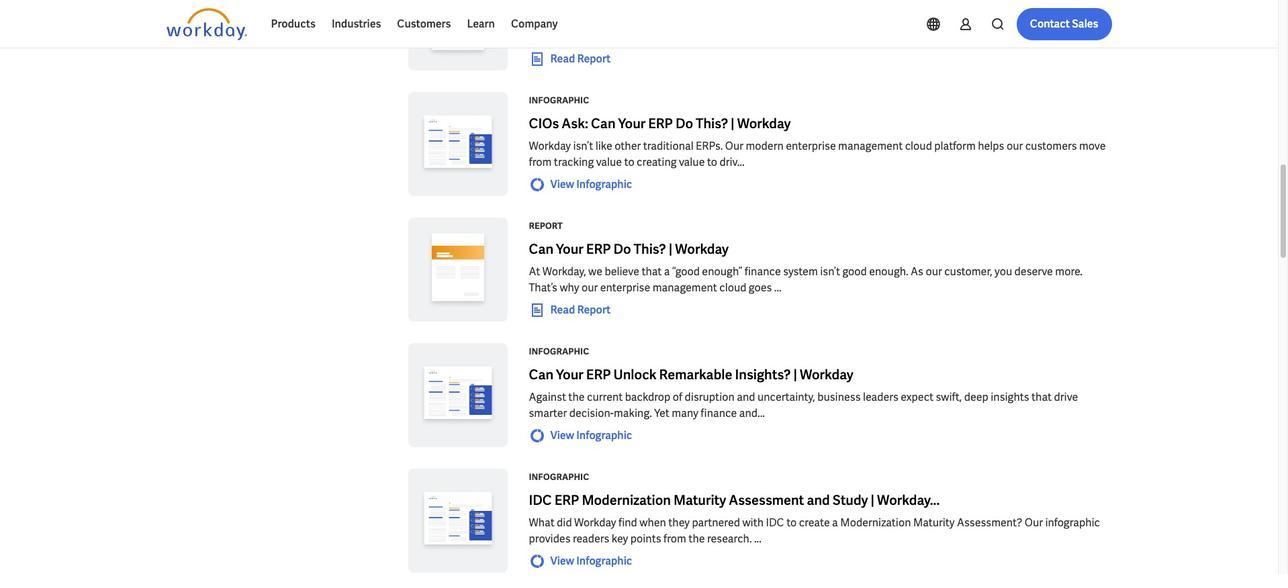 Task type: locate. For each thing, give the bounding box(es) containing it.
moving
[[529, 13, 565, 28]]

0 horizontal spatial a
[[580, 13, 586, 28]]

view infographic link down decision-
[[529, 428, 632, 444]]

1 horizontal spatial and
[[737, 390, 755, 404]]

| inside can your erp unlock remarkable insights? | workday against the current backdrop of disruption and uncertainty, business leaders expect swift, deep insights that drive smarter decision-making. yet many finance and...
[[794, 366, 797, 384]]

drive
[[1054, 390, 1078, 404]]

1 vertical spatial our
[[926, 265, 942, 279]]

that's
[[529, 281, 557, 295]]

other
[[615, 139, 641, 153]]

2 vertical spatial view infographic link
[[529, 553, 632, 570]]

erp
[[650, 13, 670, 28], [648, 115, 673, 132], [586, 240, 611, 258], [586, 366, 611, 384], [555, 492, 579, 509]]

learn
[[467, 17, 495, 31]]

the left agility
[[823, 13, 840, 28]]

view infographic down readers
[[550, 554, 632, 568]]

read report link down value,
[[529, 51, 611, 67]]

0 horizontal spatial enterprise
[[600, 281, 650, 295]]

| up "good
[[669, 240, 673, 258]]

0 vertical spatial the
[[823, 13, 840, 28]]

1 horizontal spatial cloud
[[905, 139, 932, 153]]

erp up traditional
[[648, 115, 673, 132]]

read down value,
[[550, 52, 575, 66]]

0 horizontal spatial they
[[669, 516, 690, 530]]

go to the homepage image
[[166, 8, 247, 40]]

business down moving
[[529, 30, 572, 44]]

helps
[[978, 139, 1005, 153]]

2 view infographic from the top
[[550, 428, 632, 443]]

can up "against"
[[529, 366, 554, 384]]

0 vertical spatial and
[[605, 30, 623, 44]]

to left create
[[787, 516, 797, 530]]

0 vertical spatial that
[[642, 265, 662, 279]]

... right research.
[[754, 532, 762, 546]]

what
[[529, 516, 555, 530]]

3 view infographic from the top
[[550, 554, 632, 568]]

1 vertical spatial cloud
[[720, 281, 747, 295]]

cios left ask:
[[529, 115, 559, 132]]

study
[[833, 492, 868, 509]]

find
[[619, 516, 637, 530]]

0 vertical spatial a
[[580, 13, 586, 28]]

cloud down enough"
[[720, 281, 747, 295]]

2 vertical spatial the
[[689, 532, 705, 546]]

2 view from the top
[[550, 428, 574, 443]]

maturity up partnered
[[674, 492, 726, 509]]

0 horizontal spatial that
[[642, 265, 662, 279]]

to
[[567, 13, 578, 28], [924, 13, 934, 28], [624, 155, 635, 169], [707, 155, 717, 169], [787, 516, 797, 530]]

0 horizontal spatial cloud
[[720, 281, 747, 295]]

backdrop
[[625, 390, 671, 404]]

a up value,
[[580, 13, 586, 28]]

value down like
[[596, 155, 622, 169]]

0 vertical spatial finance
[[745, 265, 781, 279]]

1 view infographic link from the top
[[529, 177, 632, 193]]

0 vertical spatial cios
[[774, 13, 798, 28]]

view infographic link for your
[[529, 428, 632, 444]]

can your erp do this? | workday at workday, we believe that a "good enough" finance system isn't good enough. as our customer, you deserve more. that's why our enterprise management cloud goes ...
[[529, 240, 1083, 295]]

like
[[596, 139, 612, 153]]

read report for 1st read report link from the bottom of the page
[[550, 303, 611, 317]]

... right goes
[[774, 281, 782, 295]]

your up the workday,
[[556, 240, 584, 258]]

to down erps.
[[707, 155, 717, 169]]

that left the drive
[[1032, 390, 1052, 404]]

cloud left platform
[[905, 139, 932, 153]]

... for workday
[[774, 281, 782, 295]]

1 horizontal spatial enterprise
[[786, 139, 836, 153]]

idc down assessment
[[766, 516, 784, 530]]

0 horizontal spatial maturity
[[674, 492, 726, 509]]

1 vertical spatial view infographic link
[[529, 428, 632, 444]]

creating
[[637, 155, 677, 169]]

enterprise down 'believe'
[[600, 281, 650, 295]]

read report down "why"
[[550, 303, 611, 317]]

0 vertical spatial they
[[873, 13, 895, 28]]

the down partnered
[[689, 532, 705, 546]]

view infographic for modernization
[[550, 554, 632, 568]]

read report link
[[529, 51, 611, 67], [529, 302, 611, 318]]

driv...
[[720, 155, 745, 169]]

cios right provided
[[774, 13, 798, 28]]

and up create
[[807, 492, 830, 509]]

report
[[577, 52, 611, 66], [529, 220, 563, 232], [577, 303, 611, 317]]

1 horizontal spatial our
[[1025, 516, 1043, 530]]

| inside 'idc erp modernization maturity assessment and study | workday... what did workday find when they partnered with idc to create a modernization maturity assessment? our infographic provides readers key points from the research. ...'
[[871, 492, 875, 509]]

can
[[591, 115, 616, 132], [529, 240, 554, 258], [529, 366, 554, 384]]

0 vertical spatial do
[[676, 115, 693, 132]]

they inside moving to a cloud-based erp system has provided cios with the agility they need to make better decisions, maximize business value, and act on real-time data insi...
[[873, 13, 895, 28]]

1 vertical spatial finance
[[701, 406, 737, 420]]

2 view infographic link from the top
[[529, 428, 632, 444]]

can inside can your erp unlock remarkable insights? | workday against the current backdrop of disruption and uncertainty, business leaders expect swift, deep insights that drive smarter decision-making. yet many finance and...
[[529, 366, 554, 384]]

value
[[596, 155, 622, 169], [679, 155, 705, 169]]

company button
[[503, 8, 566, 40]]

business left the leaders
[[818, 390, 861, 404]]

a inside moving to a cloud-based erp system has provided cios with the agility they need to make better decisions, maximize business value, and act on real-time data insi...
[[580, 13, 586, 28]]

from left tracking
[[529, 155, 552, 169]]

with left agility
[[800, 13, 821, 28]]

view infographic link down readers
[[529, 553, 632, 570]]

| up driv...
[[731, 115, 735, 132]]

our inside cios ask: can your erp do this? | workday workday isn't like other traditional erps. our modern enterprise management cloud platform helps our customers move from tracking value to creating value to driv...
[[1007, 139, 1023, 153]]

maturity down the workday...
[[913, 516, 955, 530]]

1 vertical spatial a
[[664, 265, 670, 279]]

3 view infographic link from the top
[[529, 553, 632, 570]]

enterprise right modern
[[786, 139, 836, 153]]

1 vertical spatial view infographic
[[550, 428, 632, 443]]

view for your
[[550, 428, 574, 443]]

0 horizontal spatial this?
[[634, 240, 666, 258]]

2 vertical spatial view infographic
[[550, 554, 632, 568]]

can up like
[[591, 115, 616, 132]]

do
[[676, 115, 693, 132], [614, 240, 631, 258]]

0 horizontal spatial from
[[529, 155, 552, 169]]

1 vertical spatial read report link
[[529, 302, 611, 318]]

cloud inside can your erp do this? | workday at workday, we believe that a "good enough" finance system isn't good enough. as our customer, you deserve more. that's why our enterprise management cloud goes ...
[[720, 281, 747, 295]]

infographic
[[529, 95, 589, 106], [576, 177, 632, 191], [529, 346, 589, 357], [576, 428, 632, 443], [529, 472, 589, 483], [576, 554, 632, 568]]

our down we
[[582, 281, 598, 295]]

isn't left good
[[820, 265, 840, 279]]

workday inside can your erp unlock remarkable insights? | workday against the current backdrop of disruption and uncertainty, business leaders expect swift, deep insights that drive smarter decision-making. yet many finance and...
[[800, 366, 854, 384]]

do inside cios ask: can your erp do this? | workday workday isn't like other traditional erps. our modern enterprise management cloud platform helps our customers move from tracking value to creating value to driv...
[[676, 115, 693, 132]]

isn't
[[573, 139, 593, 153], [820, 265, 840, 279]]

1 horizontal spatial the
[[689, 532, 705, 546]]

0 horizontal spatial finance
[[701, 406, 737, 420]]

this? up 'believe'
[[634, 240, 666, 258]]

remarkable
[[659, 366, 732, 384]]

view infographic down tracking
[[550, 177, 632, 191]]

2 vertical spatial your
[[556, 366, 584, 384]]

our right as
[[926, 265, 942, 279]]

workday
[[737, 115, 791, 132], [529, 139, 571, 153], [675, 240, 729, 258], [800, 366, 854, 384], [574, 516, 616, 530]]

0 vertical spatial business
[[529, 30, 572, 44]]

this? up erps.
[[696, 115, 728, 132]]

against
[[529, 390, 566, 404]]

| right study
[[871, 492, 875, 509]]

0 vertical spatial our
[[1007, 139, 1023, 153]]

2 vertical spatial our
[[582, 281, 598, 295]]

read down "why"
[[550, 303, 575, 317]]

0 vertical spatial read report link
[[529, 51, 611, 67]]

they right when
[[669, 516, 690, 530]]

0 vertical spatial can
[[591, 115, 616, 132]]

read report link down "why"
[[529, 302, 611, 318]]

1 vertical spatial your
[[556, 240, 584, 258]]

1 read from the top
[[550, 52, 575, 66]]

erp up did
[[555, 492, 579, 509]]

the inside 'idc erp modernization maturity assessment and study | workday... what did workday find when they partnered with idc to create a modernization maturity assessment? our infographic provides readers key points from the research. ...'
[[689, 532, 705, 546]]

0 vertical spatial system
[[672, 13, 707, 28]]

0 horizontal spatial isn't
[[573, 139, 593, 153]]

your inside cios ask: can your erp do this? | workday workday isn't like other traditional erps. our modern enterprise management cloud platform helps our customers move from tracking value to creating value to driv...
[[618, 115, 646, 132]]

our
[[1007, 139, 1023, 153], [926, 265, 942, 279], [582, 281, 598, 295]]

view infographic link for erp
[[529, 553, 632, 570]]

erp up we
[[586, 240, 611, 258]]

3 view from the top
[[550, 554, 574, 568]]

1 vertical spatial can
[[529, 240, 554, 258]]

1 vertical spatial they
[[669, 516, 690, 530]]

current
[[587, 390, 623, 404]]

view for erp
[[550, 554, 574, 568]]

1 value from the left
[[596, 155, 622, 169]]

view for ask:
[[550, 177, 574, 191]]

infographic up ask:
[[529, 95, 589, 106]]

1 horizontal spatial from
[[664, 532, 686, 546]]

workday,
[[543, 265, 586, 279]]

2 horizontal spatial a
[[832, 516, 838, 530]]

isn't inside can your erp do this? | workday at workday, we believe that a "good enough" finance system isn't good enough. as our customer, you deserve more. that's why our enterprise management cloud goes ...
[[820, 265, 840, 279]]

0 vertical spatial read
[[550, 52, 575, 66]]

modernization down study
[[841, 516, 911, 530]]

erp up real-
[[650, 13, 670, 28]]

1 horizontal spatial finance
[[745, 265, 781, 279]]

cloud
[[905, 139, 932, 153], [720, 281, 747, 295]]

from down when
[[664, 532, 686, 546]]

erp inside can your erp unlock remarkable insights? | workday against the current backdrop of disruption and uncertainty, business leaders expect swift, deep insights that drive smarter decision-making. yet many finance and...
[[586, 366, 611, 384]]

0 vertical spatial enterprise
[[786, 139, 836, 153]]

idc
[[529, 492, 552, 509], [766, 516, 784, 530]]

2 vertical spatial and
[[807, 492, 830, 509]]

system left good
[[783, 265, 818, 279]]

1 vertical spatial business
[[818, 390, 861, 404]]

read report down value,
[[550, 52, 611, 66]]

1 view from the top
[[550, 177, 574, 191]]

view down smarter
[[550, 428, 574, 443]]

0 vertical spatial report
[[577, 52, 611, 66]]

|
[[731, 115, 735, 132], [669, 240, 673, 258], [794, 366, 797, 384], [871, 492, 875, 509]]

with
[[800, 13, 821, 28], [743, 516, 764, 530]]

modernization up find
[[582, 492, 671, 509]]

do inside can your erp do this? | workday at workday, we believe that a "good enough" finance system isn't good enough. as our customer, you deserve more. that's why our enterprise management cloud goes ...
[[614, 240, 631, 258]]

0 horizontal spatial system
[[672, 13, 707, 28]]

our left infographic
[[1025, 516, 1043, 530]]

0 vertical spatial this?
[[696, 115, 728, 132]]

your up "against"
[[556, 366, 584, 384]]

that inside can your erp unlock remarkable insights? | workday against the current backdrop of disruption and uncertainty, business leaders expect swift, deep insights that drive smarter decision-making. yet many finance and...
[[1032, 390, 1052, 404]]

make
[[936, 13, 963, 28]]

cios
[[774, 13, 798, 28], [529, 115, 559, 132]]

1 horizontal spatial they
[[873, 13, 895, 28]]

2 read report from the top
[[550, 303, 611, 317]]

maximize
[[1048, 13, 1094, 28]]

1 vertical spatial read
[[550, 303, 575, 317]]

...
[[774, 281, 782, 295], [754, 532, 762, 546]]

they left need
[[873, 13, 895, 28]]

a right create
[[832, 516, 838, 530]]

1 horizontal spatial idc
[[766, 516, 784, 530]]

the
[[823, 13, 840, 28], [569, 390, 585, 404], [689, 532, 705, 546]]

erp up "current"
[[586, 366, 611, 384]]

workday inside 'idc erp modernization maturity assessment and study | workday... what did workday find when they partnered with idc to create a modernization maturity assessment? our infographic provides readers key points from the research. ...'
[[574, 516, 616, 530]]

view infographic link down tracking
[[529, 177, 632, 193]]

your for unlock
[[556, 366, 584, 384]]

isn't up tracking
[[573, 139, 593, 153]]

1 vertical spatial management
[[653, 281, 717, 295]]

idc up 'what'
[[529, 492, 552, 509]]

view down provides
[[550, 554, 574, 568]]

and left the 'act'
[[605, 30, 623, 44]]

1 vertical spatial isn't
[[820, 265, 840, 279]]

... inside can your erp do this? | workday at workday, we believe that a "good enough" finance system isn't good enough. as our customer, you deserve more. that's why our enterprise management cloud goes ...
[[774, 281, 782, 295]]

1 horizontal spatial do
[[676, 115, 693, 132]]

do up traditional
[[676, 115, 693, 132]]

your up other
[[618, 115, 646, 132]]

management
[[838, 139, 903, 153], [653, 281, 717, 295]]

1 vertical spatial our
[[1025, 516, 1043, 530]]

has
[[709, 13, 726, 28]]

1 horizontal spatial this?
[[696, 115, 728, 132]]

1 horizontal spatial management
[[838, 139, 903, 153]]

1 read report from the top
[[550, 52, 611, 66]]

0 vertical spatial management
[[838, 139, 903, 153]]

1 horizontal spatial business
[[818, 390, 861, 404]]

value,
[[575, 30, 602, 44]]

value down erps.
[[679, 155, 705, 169]]

finance
[[745, 265, 781, 279], [701, 406, 737, 420]]

this?
[[696, 115, 728, 132], [634, 240, 666, 258]]

view infographic down decision-
[[550, 428, 632, 443]]

enterprise
[[786, 139, 836, 153], [600, 281, 650, 295]]

erp inside moving to a cloud-based erp system has provided cios with the agility they need to make better decisions, maximize business value, and act on real-time data insi...
[[650, 13, 670, 28]]

0 vertical spatial view
[[550, 177, 574, 191]]

0 vertical spatial from
[[529, 155, 552, 169]]

1 view infographic from the top
[[550, 177, 632, 191]]

infographic up "against"
[[529, 346, 589, 357]]

industries
[[332, 17, 381, 31]]

create
[[799, 516, 830, 530]]

1 horizontal spatial a
[[664, 265, 670, 279]]

0 horizontal spatial with
[[743, 516, 764, 530]]

from inside cios ask: can your erp do this? | workday workday isn't like other traditional erps. our modern enterprise management cloud platform helps our customers move from tracking value to creating value to driv...
[[529, 155, 552, 169]]

0 vertical spatial view infographic link
[[529, 177, 632, 193]]

that right 'believe'
[[642, 265, 662, 279]]

0 vertical spatial cloud
[[905, 139, 932, 153]]

to right need
[[924, 13, 934, 28]]

they
[[873, 13, 895, 28], [669, 516, 690, 530]]

can up "at" at the top left of the page
[[529, 240, 554, 258]]

erp inside can your erp do this? | workday at workday, we believe that a "good enough" finance system isn't good enough. as our customer, you deserve more. that's why our enterprise management cloud goes ...
[[586, 240, 611, 258]]

0 horizontal spatial management
[[653, 281, 717, 295]]

view infographic for can
[[550, 177, 632, 191]]

2 vertical spatial a
[[832, 516, 838, 530]]

can your erp unlock remarkable insights? | workday against the current backdrop of disruption and uncertainty, business leaders expect swift, deep insights that drive smarter decision-making. yet many finance and...
[[529, 366, 1078, 420]]

1 horizontal spatial isn't
[[820, 265, 840, 279]]

1 vertical spatial idc
[[766, 516, 784, 530]]

infographic down readers
[[576, 554, 632, 568]]

products
[[271, 17, 316, 31]]

believe
[[605, 265, 639, 279]]

goes
[[749, 281, 772, 295]]

a
[[580, 13, 586, 28], [664, 265, 670, 279], [832, 516, 838, 530]]

2 horizontal spatial our
[[1007, 139, 1023, 153]]

2 read from the top
[[550, 303, 575, 317]]

contact
[[1030, 17, 1070, 31]]

erps.
[[696, 139, 723, 153]]

with down assessment
[[743, 516, 764, 530]]

1 vertical spatial modernization
[[841, 516, 911, 530]]

assessment
[[729, 492, 804, 509]]

1 vertical spatial with
[[743, 516, 764, 530]]

0 horizontal spatial idc
[[529, 492, 552, 509]]

finance up goes
[[745, 265, 781, 279]]

0 vertical spatial isn't
[[573, 139, 593, 153]]

workday up "uncertainty,"
[[800, 366, 854, 384]]

your inside can your erp do this? | workday at workday, we believe that a "good enough" finance system isn't good enough. as our customer, you deserve more. that's why our enterprise management cloud goes ...
[[556, 240, 584, 258]]

2 vertical spatial report
[[577, 303, 611, 317]]

a left "good
[[664, 265, 670, 279]]

1 vertical spatial the
[[569, 390, 585, 404]]

can inside can your erp do this? | workday at workday, we believe that a "good enough" finance system isn't good enough. as our customer, you deserve more. that's why our enterprise management cloud goes ...
[[529, 240, 554, 258]]

1 vertical spatial do
[[614, 240, 631, 258]]

1 vertical spatial view
[[550, 428, 574, 443]]

the up decision-
[[569, 390, 585, 404]]

workday up tracking
[[529, 139, 571, 153]]

do up 'believe'
[[614, 240, 631, 258]]

system inside moving to a cloud-based erp system has provided cios with the agility they need to make better decisions, maximize business value, and act on real-time data insi...
[[672, 13, 707, 28]]

many
[[672, 406, 699, 420]]

report down value,
[[577, 52, 611, 66]]

1 horizontal spatial value
[[679, 155, 705, 169]]

and up 'and...'
[[737, 390, 755, 404]]

0 vertical spatial read report
[[550, 52, 611, 66]]

erp inside cios ask: can your erp do this? | workday workday isn't like other traditional erps. our modern enterprise management cloud platform helps our customers move from tracking value to creating value to driv...
[[648, 115, 673, 132]]

report down "why"
[[577, 303, 611, 317]]

| up "uncertainty,"
[[794, 366, 797, 384]]

modernization
[[582, 492, 671, 509], [841, 516, 911, 530]]

with inside 'idc erp modernization maturity assessment and study | workday... what did workday find when they partnered with idc to create a modernization maturity assessment? our infographic provides readers key points from the research. ...'
[[743, 516, 764, 530]]

1 vertical spatial ...
[[754, 532, 762, 546]]

view down tracking
[[550, 177, 574, 191]]

that
[[642, 265, 662, 279], [1032, 390, 1052, 404]]

your inside can your erp unlock remarkable insights? | workday against the current backdrop of disruption and uncertainty, business leaders expect swift, deep insights that drive smarter decision-making. yet many finance and...
[[556, 366, 584, 384]]

your for do
[[556, 240, 584, 258]]

system up the time at the right top
[[672, 13, 707, 28]]

finance down disruption
[[701, 406, 737, 420]]

moving to a cloud-based erp system has provided cios with the agility they need to make better decisions, maximize business value, and act on real-time data insi...
[[529, 13, 1094, 44]]

1 horizontal spatial system
[[783, 265, 818, 279]]

swift,
[[936, 390, 962, 404]]

and inside 'idc erp modernization maturity assessment and study | workday... what did workday find when they partnered with idc to create a modernization maturity assessment? our infographic provides readers key points from the research. ...'
[[807, 492, 830, 509]]

1 vertical spatial enterprise
[[600, 281, 650, 295]]

0 horizontal spatial business
[[529, 30, 572, 44]]

system
[[672, 13, 707, 28], [783, 265, 818, 279]]

workday up readers
[[574, 516, 616, 530]]

report up "at" at the top left of the page
[[529, 220, 563, 232]]

smarter
[[529, 406, 567, 420]]

0 vertical spatial view infographic
[[550, 177, 632, 191]]

uncertainty,
[[758, 390, 815, 404]]

0 vertical spatial modernization
[[582, 492, 671, 509]]

... inside 'idc erp modernization maturity assessment and study | workday... what did workday find when they partnered with idc to create a modernization maturity assessment? our infographic provides readers key points from the research. ...'
[[754, 532, 762, 546]]

workday up "good
[[675, 240, 729, 258]]

0 vertical spatial our
[[725, 139, 744, 153]]

0 horizontal spatial modernization
[[582, 492, 671, 509]]

our up driv...
[[725, 139, 744, 153]]

our right the helps
[[1007, 139, 1023, 153]]

view
[[550, 177, 574, 191], [550, 428, 574, 443], [550, 554, 574, 568]]

1 horizontal spatial maturity
[[913, 516, 955, 530]]

1 horizontal spatial that
[[1032, 390, 1052, 404]]

0 horizontal spatial value
[[596, 155, 622, 169]]



Task type: describe. For each thing, give the bounding box(es) containing it.
a inside can your erp do this? | workday at workday, we believe that a "good enough" finance system isn't good enough. as our customer, you deserve more. that's why our enterprise management cloud goes ...
[[664, 265, 670, 279]]

move
[[1079, 139, 1106, 153]]

time
[[679, 30, 701, 44]]

workday...
[[877, 492, 940, 509]]

based
[[618, 13, 648, 28]]

learn button
[[459, 8, 503, 40]]

| inside cios ask: can your erp do this? | workday workday isn't like other traditional erps. our modern enterprise management cloud platform helps our customers move from tracking value to creating value to driv...
[[731, 115, 735, 132]]

disruption
[[685, 390, 735, 404]]

our inside 'idc erp modernization maturity assessment and study | workday... what did workday find when they partnered with idc to create a modernization maturity assessment? our infographic provides readers key points from the research. ...'
[[1025, 516, 1043, 530]]

with inside moving to a cloud-based erp system has provided cios with the agility they need to make better decisions, maximize business value, and act on real-time data insi...
[[800, 13, 821, 28]]

erp inside 'idc erp modernization maturity assessment and study | workday... what did workday find when they partnered with idc to create a modernization maturity assessment? our infographic provides readers key points from the research. ...'
[[555, 492, 579, 509]]

enterprise inside can your erp do this? | workday at workday, we believe that a "good enough" finance system isn't good enough. as our customer, you deserve more. that's why our enterprise management cloud goes ...
[[600, 281, 650, 295]]

cloud inside cios ask: can your erp do this? | workday workday isn't like other traditional erps. our modern enterprise management cloud platform helps our customers move from tracking value to creating value to driv...
[[905, 139, 932, 153]]

you
[[995, 265, 1012, 279]]

report for 1st read report link from the bottom of the page
[[577, 303, 611, 317]]

provides
[[529, 532, 571, 546]]

to down other
[[624, 155, 635, 169]]

deserve
[[1015, 265, 1053, 279]]

key
[[612, 532, 628, 546]]

insi...
[[728, 30, 752, 44]]

report for second read report link from the bottom
[[577, 52, 611, 66]]

insights?
[[735, 366, 791, 384]]

"good
[[672, 265, 700, 279]]

infographic
[[1045, 516, 1100, 530]]

readers
[[573, 532, 610, 546]]

finance inside can your erp do this? | workday at workday, we believe that a "good enough" finance system isn't good enough. as our customer, you deserve more. that's why our enterprise management cloud goes ...
[[745, 265, 781, 279]]

infographic down tracking
[[576, 177, 632, 191]]

business inside can your erp unlock remarkable insights? | workday against the current backdrop of disruption and uncertainty, business leaders expect swift, deep insights that drive smarter decision-making. yet many finance and...
[[818, 390, 861, 404]]

data
[[704, 30, 726, 44]]

we
[[588, 265, 603, 279]]

management inside cios ask: can your erp do this? | workday workday isn't like other traditional erps. our modern enterprise management cloud platform helps our customers move from tracking value to creating value to driv...
[[838, 139, 903, 153]]

customers button
[[389, 8, 459, 40]]

read report for second read report link from the bottom
[[550, 52, 611, 66]]

making.
[[614, 406, 652, 420]]

why
[[560, 281, 579, 295]]

a inside 'idc erp modernization maturity assessment and study | workday... what did workday find when they partnered with idc to create a modernization maturity assessment? our infographic provides readers key points from the research. ...'
[[832, 516, 838, 530]]

more.
[[1055, 265, 1083, 279]]

yet
[[654, 406, 670, 420]]

research.
[[707, 532, 752, 546]]

workday up modern
[[737, 115, 791, 132]]

infographic down decision-
[[576, 428, 632, 443]]

1 read report link from the top
[[529, 51, 611, 67]]

industries button
[[324, 8, 389, 40]]

need
[[897, 13, 921, 28]]

workday inside can your erp do this? | workday at workday, we believe that a "good enough" finance system isn't good enough. as our customer, you deserve more. that's why our enterprise management cloud goes ...
[[675, 240, 729, 258]]

1 vertical spatial report
[[529, 220, 563, 232]]

and...
[[739, 406, 765, 420]]

can for unlock
[[529, 366, 554, 384]]

cios inside moving to a cloud-based erp system has provided cios with the agility they need to make better decisions, maximize business value, and act on real-time data insi...
[[774, 13, 798, 28]]

decision-
[[569, 406, 614, 420]]

insights
[[991, 390, 1029, 404]]

assessment?
[[957, 516, 1023, 530]]

did
[[557, 516, 572, 530]]

at
[[529, 265, 540, 279]]

enough"
[[702, 265, 743, 279]]

company
[[511, 17, 558, 31]]

| inside can your erp do this? | workday at workday, we believe that a "good enough" finance system isn't good enough. as our customer, you deserve more. that's why our enterprise management cloud goes ...
[[669, 240, 673, 258]]

sales
[[1072, 17, 1099, 31]]

0 vertical spatial maturity
[[674, 492, 726, 509]]

modern
[[746, 139, 784, 153]]

infographic up did
[[529, 472, 589, 483]]

business inside moving to a cloud-based erp system has provided cios with the agility they need to make better decisions, maximize business value, and act on real-time data insi...
[[529, 30, 572, 44]]

2 value from the left
[[679, 155, 705, 169]]

customers
[[397, 17, 451, 31]]

deep
[[964, 390, 989, 404]]

management inside can your erp do this? | workday at workday, we believe that a "good enough" finance system isn't good enough. as our customer, you deserve more. that's why our enterprise management cloud goes ...
[[653, 281, 717, 295]]

provided
[[729, 13, 771, 28]]

customers
[[1025, 139, 1077, 153]]

can inside cios ask: can your erp do this? | workday workday isn't like other traditional erps. our modern enterprise management cloud platform helps our customers move from tracking value to creating value to driv...
[[591, 115, 616, 132]]

customer,
[[945, 265, 993, 279]]

idc erp modernization maturity assessment and study | workday... what did workday find when they partnered with idc to create a modernization maturity assessment? our infographic provides readers key points from the research. ...
[[529, 492, 1100, 546]]

traditional
[[643, 139, 694, 153]]

points
[[631, 532, 661, 546]]

this? inside cios ask: can your erp do this? | workday workday isn't like other traditional erps. our modern enterprise management cloud platform helps our customers move from tracking value to creating value to driv...
[[696, 115, 728, 132]]

1 horizontal spatial modernization
[[841, 516, 911, 530]]

isn't inside cios ask: can your erp do this? | workday workday isn't like other traditional erps. our modern enterprise management cloud platform helps our customers move from tracking value to creating value to driv...
[[573, 139, 593, 153]]

from inside 'idc erp modernization maturity assessment and study | workday... what did workday find when they partnered with idc to create a modernization maturity assessment? our infographic provides readers key points from the research. ...'
[[664, 532, 686, 546]]

agility
[[842, 13, 871, 28]]

expect
[[901, 390, 934, 404]]

1 horizontal spatial our
[[926, 265, 942, 279]]

cloud-
[[588, 13, 618, 28]]

this? inside can your erp do this? | workday at workday, we believe that a "good enough" finance system isn't good enough. as our customer, you deserve more. that's why our enterprise management cloud goes ...
[[634, 240, 666, 258]]

... for study
[[754, 532, 762, 546]]

to inside 'idc erp modernization maturity assessment and study | workday... what did workday find when they partnered with idc to create a modernization maturity assessment? our infographic provides readers key points from the research. ...'
[[787, 516, 797, 530]]

good
[[843, 265, 867, 279]]

the inside moving to a cloud-based erp system has provided cios with the agility they need to make better decisions, maximize business value, and act on real-time data insi...
[[823, 13, 840, 28]]

1 vertical spatial maturity
[[913, 516, 955, 530]]

real-
[[658, 30, 679, 44]]

2 read report link from the top
[[529, 302, 611, 318]]

can for do
[[529, 240, 554, 258]]

better
[[965, 13, 995, 28]]

0 vertical spatial idc
[[529, 492, 552, 509]]

contact sales
[[1030, 17, 1099, 31]]

they inside 'idc erp modernization maturity assessment and study | workday... what did workday find when they partnered with idc to create a modernization maturity assessment? our infographic provides readers key points from the research. ...'
[[669, 516, 690, 530]]

when
[[640, 516, 666, 530]]

contact sales link
[[1017, 8, 1112, 40]]

0 horizontal spatial our
[[582, 281, 598, 295]]

partnered
[[692, 516, 740, 530]]

leaders
[[863, 390, 899, 404]]

platform
[[935, 139, 976, 153]]

view infographic link for ask:
[[529, 177, 632, 193]]

ask:
[[562, 115, 588, 132]]

enterprise inside cios ask: can your erp do this? | workday workday isn't like other traditional erps. our modern enterprise management cloud platform helps our customers move from tracking value to creating value to driv...
[[786, 139, 836, 153]]

unlock
[[614, 366, 657, 384]]

decisions,
[[997, 13, 1046, 28]]

our inside cios ask: can your erp do this? | workday workday isn't like other traditional erps. our modern enterprise management cloud platform helps our customers move from tracking value to creating value to driv...
[[725, 139, 744, 153]]

as
[[911, 265, 924, 279]]

products button
[[263, 8, 324, 40]]

on
[[643, 30, 656, 44]]

enough.
[[869, 265, 909, 279]]

view infographic for erp
[[550, 428, 632, 443]]

and inside moving to a cloud-based erp system has provided cios with the agility they need to make better decisions, maximize business value, and act on real-time data insi...
[[605, 30, 623, 44]]

tracking
[[554, 155, 594, 169]]

to up value,
[[567, 13, 578, 28]]

cios ask: can your erp do this? | workday workday isn't like other traditional erps. our modern enterprise management cloud platform helps our customers move from tracking value to creating value to driv...
[[529, 115, 1106, 169]]

and inside can your erp unlock remarkable insights? | workday against the current backdrop of disruption and uncertainty, business leaders expect swift, deep insights that drive smarter decision-making. yet many finance and...
[[737, 390, 755, 404]]

act
[[625, 30, 641, 44]]

of
[[673, 390, 683, 404]]

system inside can your erp do this? | workday at workday, we believe that a "good enough" finance system isn't good enough. as our customer, you deserve more. that's why our enterprise management cloud goes ...
[[783, 265, 818, 279]]

that inside can your erp do this? | workday at workday, we believe that a "good enough" finance system isn't good enough. as our customer, you deserve more. that's why our enterprise management cloud goes ...
[[642, 265, 662, 279]]

finance inside can your erp unlock remarkable insights? | workday against the current backdrop of disruption and uncertainty, business leaders expect swift, deep insights that drive smarter decision-making. yet many finance and...
[[701, 406, 737, 420]]

the inside can your erp unlock remarkable insights? | workday against the current backdrop of disruption and uncertainty, business leaders expect swift, deep insights that drive smarter decision-making. yet many finance and...
[[569, 390, 585, 404]]

cios inside cios ask: can your erp do this? | workday workday isn't like other traditional erps. our modern enterprise management cloud platform helps our customers move from tracking value to creating value to driv...
[[529, 115, 559, 132]]



Task type: vqa. For each thing, say whether or not it's contained in the screenshot.
the topmost our
yes



